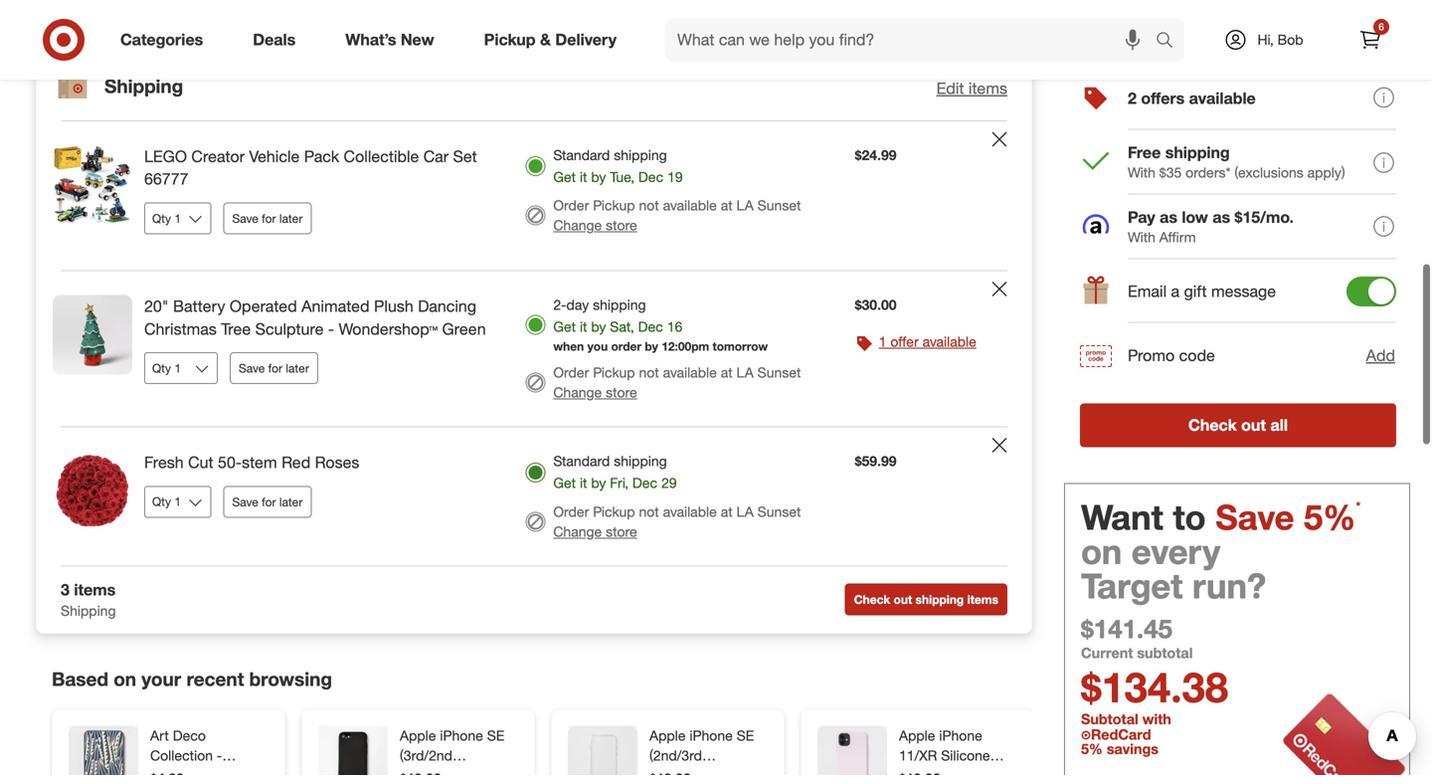 Task type: locate. For each thing, give the bounding box(es) containing it.
change store button down tue,
[[554, 216, 638, 235]]

save for 50-
[[232, 494, 259, 509]]

0 vertical spatial it
[[580, 168, 588, 185]]

pickup down tue,
[[593, 197, 635, 214]]

3 order pickup not available at la sunset change store from the top
[[554, 503, 801, 540]]

search button
[[1147, 18, 1195, 66]]

get inside standard shipping get it by fri, dec 29
[[554, 474, 576, 492]]

2-
[[554, 296, 567, 313]]

se inside apple iphone se (2nd/3rd generation)/8
[[737, 727, 755, 744]]

None radio
[[526, 463, 546, 483]]

change store button for 20" battery operated animated plush dancing christmas tree sculpture - wondershop™ green
[[554, 383, 638, 402]]

on left every
[[1082, 530, 1123, 572]]

2 horizontal spatial apple
[[900, 727, 936, 744]]

2 horizontal spatial -
[[935, 767, 941, 775]]

3 at from the top
[[721, 503, 733, 520]]

2 vertical spatial for
[[262, 494, 276, 509]]

available right 'offers'
[[1190, 89, 1257, 108]]

shipping inside free shipping with $35 orders* (exclusions apply)
[[1166, 143, 1231, 162]]

not
[[639, 197, 659, 214], [639, 364, 659, 381], [639, 503, 659, 520]]

save for later down vehicle
[[232, 211, 303, 226]]

0 vertical spatial later
[[279, 211, 303, 226]]

iphone inside apple iphone se (2nd/3rd generation)/8
[[690, 727, 733, 744]]

0 horizontal spatial se
[[487, 727, 505, 744]]

0 horizontal spatial apple
[[400, 727, 436, 744]]

email
[[1128, 282, 1167, 301]]

1 vertical spatial cart item ready to fulfill group
[[37, 271, 1032, 426]]

with inside free shipping with $35 orders* (exclusions apply)
[[1128, 164, 1156, 181]]

save for later button
[[223, 203, 312, 234], [230, 352, 318, 384], [223, 486, 312, 518]]

it inside standard shipping get it by tue, dec 19
[[580, 168, 588, 185]]

not down standard shipping get it by fri, dec 29
[[639, 503, 659, 520]]

store down the order
[[606, 384, 638, 401]]

items for edit items
[[969, 78, 1008, 98]]

1 vertical spatial -
[[217, 747, 222, 764]]

2 get from the top
[[554, 318, 576, 335]]

available down 29
[[663, 503, 717, 520]]

iphone inside "apple iphone 11/xr silicone case - heyda"
[[940, 727, 983, 744]]

dec inside 2-day shipping get it by sat, dec 16 when you order by 12:00pm tomorrow
[[639, 318, 664, 335]]

available down 19
[[663, 197, 717, 214]]

change down standard shipping get it by tue, dec 19
[[554, 217, 602, 234]]

order
[[61, 8, 97, 25], [554, 197, 589, 214], [554, 364, 589, 381], [554, 503, 589, 520]]

1 horizontal spatial on
[[1082, 530, 1123, 572]]

3 get from the top
[[554, 474, 576, 492]]

50-
[[218, 453, 242, 472]]

it left tue,
[[580, 168, 588, 185]]

1 vertical spatial shipping
[[61, 602, 116, 620]]

hi, bob
[[1258, 31, 1304, 48]]

promo
[[1128, 346, 1175, 365]]

2 vertical spatial not
[[639, 503, 659, 520]]

available
[[1190, 89, 1257, 108], [663, 197, 717, 214], [923, 333, 977, 350], [663, 364, 717, 381], [663, 503, 717, 520]]

2 as from the left
[[1213, 207, 1231, 227]]

apple iphone se (3rd/2nd generation)/8/7 silicone case - heyday™ black image
[[318, 726, 388, 775], [318, 726, 388, 775]]

save for later down the 'stem'
[[232, 494, 303, 509]]

change store button down fri,
[[554, 522, 638, 542]]

29
[[662, 474, 677, 492]]

1 vertical spatial save for later button
[[230, 352, 318, 384]]

1 horizontal spatial out
[[1242, 415, 1267, 435]]

2 vertical spatial order pickup not available at la sunset change store
[[554, 503, 801, 540]]

for
[[262, 211, 276, 226], [268, 361, 283, 376], [262, 494, 276, 509]]

available down 12:00pm
[[663, 364, 717, 381]]

save for vehicle
[[232, 211, 259, 226]]

delivery
[[556, 30, 617, 49]]

1 vertical spatial later
[[286, 361, 309, 376]]

3 cart item ready to fulfill group from the top
[[37, 427, 1032, 566]]

2 vertical spatial later
[[279, 494, 303, 509]]

add button
[[1366, 343, 1397, 368]]

1 vertical spatial change
[[554, 384, 602, 401]]

0 vertical spatial store
[[606, 217, 638, 234]]

get left fri,
[[554, 474, 576, 492]]

apple iphone 11/xr silicone case - heyda
[[900, 727, 997, 775]]

sunset for fresh cut 50-stem red roses
[[758, 503, 801, 520]]

1 at from the top
[[721, 197, 733, 214]]

0 vertical spatial not
[[639, 197, 659, 214]]

1 not available radio from the top
[[526, 206, 546, 226]]

0 vertical spatial change store button
[[554, 216, 638, 235]]

for down the sculpture
[[268, 361, 283, 376]]

1 change store button from the top
[[554, 216, 638, 235]]

get for fresh cut 50-stem red roses
[[554, 474, 576, 492]]

pickup down the order
[[593, 364, 635, 381]]

items inside button
[[968, 592, 999, 607]]

dec left 29
[[633, 474, 658, 492]]

day
[[567, 296, 589, 313]]

None radio
[[526, 156, 546, 176], [526, 315, 546, 335], [526, 156, 546, 176], [526, 315, 546, 335]]

la for 20" battery operated animated plush dancing christmas tree sculpture - wondershop™ green
[[737, 364, 754, 381]]

save down the fresh cut 50-stem red roses
[[232, 494, 259, 509]]

save down tree
[[239, 361, 265, 376]]

pay
[[1128, 207, 1156, 227]]

1 vertical spatial dec
[[639, 318, 664, 335]]

1 la from the top
[[737, 197, 754, 214]]

iphone for silicone
[[940, 727, 983, 744]]

16
[[667, 318, 683, 335]]

save for later button for operated
[[230, 352, 318, 384]]

shipping inside standard shipping get it by fri, dec 29
[[614, 452, 667, 470]]

0 vertical spatial cart item ready to fulfill group
[[37, 121, 1032, 270]]

1 vertical spatial for
[[268, 361, 283, 376]]

save for operated
[[239, 361, 265, 376]]

edit
[[937, 78, 965, 98]]

dec inside standard shipping get it by fri, dec 29
[[633, 474, 658, 492]]

1 vertical spatial save for later
[[239, 361, 309, 376]]

it inside standard shipping get it by fri, dec 29
[[580, 474, 588, 492]]

order pickup not available at la sunset change store for fresh cut 50-stem red roses
[[554, 503, 801, 540]]

save for later for vehicle
[[232, 211, 303, 226]]

0 vertical spatial for
[[262, 211, 276, 226]]

at for fresh cut 50-stem red roses
[[721, 503, 733, 520]]

- inside 20" battery operated animated plush dancing christmas tree sculpture - wondershop™ green
[[328, 319, 334, 339]]

1 horizontal spatial as
[[1213, 207, 1231, 227]]

iphone inside apple iphone se (3rd/2nd generation)/8
[[440, 727, 483, 744]]

check out shipping items
[[855, 592, 999, 607]]

standard inside standard shipping get it by tue, dec 19
[[554, 146, 610, 163]]

0 horizontal spatial check
[[855, 592, 891, 607]]

1 horizontal spatial check
[[1189, 415, 1238, 435]]

1 vertical spatial check
[[855, 592, 891, 607]]

1
[[879, 333, 887, 350]]

on left your
[[114, 668, 136, 691]]

apply)
[[1308, 164, 1346, 181]]

pickup inside pickup & delivery "link"
[[484, 30, 536, 49]]

1 vertical spatial order pickup not available at la sunset change store
[[554, 364, 801, 401]]

get left tue,
[[554, 168, 576, 185]]

shipping for standard shipping get it by tue, dec 19
[[614, 146, 667, 163]]

dec left 19
[[639, 168, 664, 185]]

save
[[232, 211, 259, 226], [239, 361, 265, 376], [232, 494, 259, 509], [1216, 496, 1295, 538]]

2 vertical spatial dec
[[633, 474, 658, 492]]

3 iphone from the left
[[940, 727, 983, 744]]

change down standard shipping get it by fri, dec 29
[[554, 523, 602, 540]]

3 sunset from the top
[[758, 503, 801, 520]]

it left fri,
[[580, 474, 588, 492]]

1 get from the top
[[554, 168, 576, 185]]

$59.99
[[855, 452, 897, 470]]

0 vertical spatial on
[[1082, 530, 1123, 572]]

pickup down fri,
[[593, 503, 635, 520]]

want to save 5% *
[[1082, 496, 1362, 538]]

by right the order
[[645, 339, 659, 354]]

2 vertical spatial change
[[554, 523, 602, 540]]

later down the sculpture
[[286, 361, 309, 376]]

1 iphone from the left
[[440, 727, 483, 744]]

art
[[150, 727, 169, 744]]

1 it from the top
[[580, 168, 588, 185]]

tue,
[[610, 168, 635, 185]]

2 sunset from the top
[[758, 364, 801, 381]]

0 vertical spatial sunset
[[758, 197, 801, 214]]

order pickup not available at la sunset change store down 19
[[554, 197, 801, 234]]

apple up (3rd/2nd at the bottom of page
[[400, 727, 436, 744]]

0 vertical spatial with
[[1128, 164, 1156, 181]]

not down the order
[[639, 364, 659, 381]]

items inside 3 items shipping
[[74, 580, 116, 599]]

order pickup not available at la sunset change store down 12:00pm
[[554, 364, 801, 401]]

later down "red"
[[279, 494, 303, 509]]

pickup & delivery
[[484, 30, 617, 49]]

1 vertical spatial with
[[1128, 228, 1156, 246]]

cart item ready to fulfill group containing 20" battery operated animated plush dancing christmas tree sculpture - wondershop™ green
[[37, 271, 1032, 426]]

apple iphone 11/xr silicone case - heyday™ pink image
[[818, 726, 888, 775], [818, 726, 888, 775]]

pickup left &
[[484, 30, 536, 49]]

2 vertical spatial it
[[580, 474, 588, 492]]

save for later button for vehicle
[[223, 203, 312, 234]]

sat,
[[610, 318, 635, 335]]

later down lego creator vehicle pack collectible car set 66777
[[279, 211, 303, 226]]

1 with from the top
[[1128, 164, 1156, 181]]

lego creator vehicle pack collectible car set 66777
[[144, 147, 477, 189]]

1 standard from the top
[[554, 146, 610, 163]]

1 vertical spatial get
[[554, 318, 576, 335]]

*
[[1357, 499, 1362, 513]]

save for later button down the sculpture
[[230, 352, 318, 384]]

0 vertical spatial save for later button
[[223, 203, 312, 234]]

shipping
[[1166, 143, 1231, 162], [614, 146, 667, 163], [593, 296, 646, 313], [614, 452, 667, 470], [916, 592, 965, 607]]

iphone for (2nd/3rd
[[690, 727, 733, 744]]

- right the collection
[[217, 747, 222, 764]]

by left fri,
[[591, 474, 606, 492]]

0 vertical spatial not available radio
[[526, 206, 546, 226]]

0 vertical spatial dec
[[639, 168, 664, 185]]

1 vertical spatial not
[[639, 364, 659, 381]]

2 order pickup not available at la sunset change store from the top
[[554, 364, 801, 401]]

order for 20" battery operated animated plush dancing christmas tree sculpture - wondershop™ green
[[554, 364, 589, 381]]

0 vertical spatial change
[[554, 217, 602, 234]]

1 cart item ready to fulfill group from the top
[[37, 121, 1032, 270]]

1 vertical spatial sunset
[[758, 364, 801, 381]]

iphone up (2nd/3rd
[[690, 727, 733, 744]]

se inside apple iphone se (3rd/2nd generation)/8
[[487, 727, 505, 744]]

get for lego creator vehicle pack collectible car set 66777
[[554, 168, 576, 185]]

1 vertical spatial out
[[894, 592, 913, 607]]

order pickup not available at la sunset change store down 29
[[554, 503, 801, 540]]

se for apple iphone se (2nd/3rd generation)/8
[[737, 727, 755, 744]]

apple iphone se (2nd/3rd generation)/8 link
[[650, 726, 764, 775]]

animated
[[302, 297, 370, 316]]

new
[[401, 30, 435, 49]]

1 vertical spatial 5%
[[1082, 740, 1103, 758]]

66777
[[144, 169, 189, 189]]

1 change from the top
[[554, 217, 602, 234]]

1 vertical spatial not available radio
[[526, 512, 546, 532]]

12:00pm
[[662, 339, 710, 354]]

by
[[591, 168, 606, 185], [591, 318, 606, 335], [645, 339, 659, 354], [591, 474, 606, 492]]

store for lego creator vehicle pack collectible car set 66777
[[606, 217, 638, 234]]

with
[[1143, 711, 1172, 728]]

3 apple from the left
[[900, 727, 936, 744]]

2 vertical spatial at
[[721, 503, 733, 520]]

apple
[[400, 727, 436, 744], [650, 727, 686, 744], [900, 727, 936, 744]]

2 vertical spatial save for later button
[[223, 486, 312, 518]]

1 vertical spatial at
[[721, 364, 733, 381]]

1 vertical spatial standard
[[554, 452, 610, 470]]

as
[[1160, 207, 1178, 227], [1213, 207, 1231, 227]]

3 store from the top
[[606, 523, 638, 540]]

2 se from the left
[[737, 727, 755, 744]]

sculpture
[[255, 319, 324, 339]]

2 change from the top
[[554, 384, 602, 401]]

- down animated
[[328, 319, 334, 339]]

apple inside apple iphone se (3rd/2nd generation)/8
[[400, 727, 436, 744]]

What can we help you find? suggestions appear below search field
[[666, 18, 1161, 62]]

1 sunset from the top
[[758, 197, 801, 214]]

20" battery operated animated plush dancing christmas tree sculpture - wondershop™ green
[[144, 297, 486, 339]]

affirm image
[[1081, 211, 1113, 243]]

save down creator
[[232, 211, 259, 226]]

2 vertical spatial sunset
[[758, 503, 801, 520]]

1 horizontal spatial iphone
[[690, 727, 733, 744]]

2 vertical spatial get
[[554, 474, 576, 492]]

art deco collection - heyday™ image
[[69, 726, 138, 775], [69, 726, 138, 775]]

low
[[1183, 207, 1209, 227]]

0 vertical spatial out
[[1242, 415, 1267, 435]]

fresh cut 50-stem red roses
[[144, 453, 360, 472]]

as right low
[[1213, 207, 1231, 227]]

apple up (2nd/3rd
[[650, 727, 686, 744]]

store down fri,
[[606, 523, 638, 540]]

2 la from the top
[[737, 364, 754, 381]]

current
[[1082, 644, 1134, 662]]

shipping down '3'
[[61, 602, 116, 620]]

- right case
[[935, 767, 941, 775]]

change for 20" battery operated animated plush dancing christmas tree sculpture - wondershop™ green
[[554, 384, 602, 401]]

not available radio
[[526, 206, 546, 226], [526, 512, 546, 532]]

every
[[1132, 530, 1221, 572]]

20"
[[144, 297, 169, 316]]

0 vertical spatial at
[[721, 197, 733, 214]]

at for lego creator vehicle pack collectible car set 66777
[[721, 197, 733, 214]]

1 order pickup not available at la sunset change store from the top
[[554, 197, 801, 234]]

with down pay
[[1128, 228, 1156, 246]]

not down standard shipping get it by tue, dec 19
[[639, 197, 659, 214]]

0 vertical spatial get
[[554, 168, 576, 185]]

apple inside "apple iphone 11/xr silicone case - heyda"
[[900, 727, 936, 744]]

save right to
[[1216, 496, 1295, 538]]

3 it from the top
[[580, 474, 588, 492]]

pack
[[304, 147, 339, 166]]

standard up tue,
[[554, 146, 610, 163]]

by inside standard shipping get it by tue, dec 19
[[591, 168, 606, 185]]

later for pack
[[279, 211, 303, 226]]

0 vertical spatial -
[[328, 319, 334, 339]]

lego
[[144, 147, 187, 166]]

2 vertical spatial la
[[737, 503, 754, 520]]

store for fresh cut 50-stem red roses
[[606, 523, 638, 540]]

by inside standard shipping get it by fri, dec 29
[[591, 474, 606, 492]]

order down standard shipping get it by fri, dec 29
[[554, 503, 589, 520]]

what's new
[[346, 30, 435, 49]]

iphone up silicone
[[940, 727, 983, 744]]

for down the 'stem'
[[262, 494, 276, 509]]

1 vertical spatial change store button
[[554, 383, 638, 402]]

fresh
[[144, 453, 184, 472]]

save for later button down the 'stem'
[[223, 486, 312, 518]]

dec left 16
[[639, 318, 664, 335]]

order down when
[[554, 364, 589, 381]]

fresh cut 50-stem red roses image
[[53, 451, 132, 531]]

check inside check out all button
[[1189, 415, 1238, 435]]

standard for fresh cut 50-stem red roses
[[554, 452, 610, 470]]

save for later down the sculpture
[[239, 361, 309, 376]]

shipping down 'categories'
[[104, 75, 183, 97]]

1 not from the top
[[639, 197, 659, 214]]

available right offer
[[923, 333, 977, 350]]

save for later button down vehicle
[[223, 203, 312, 234]]

categories
[[120, 30, 203, 49]]

later
[[279, 211, 303, 226], [286, 361, 309, 376], [279, 494, 303, 509]]

0 horizontal spatial as
[[1160, 207, 1178, 227]]

for down vehicle
[[262, 211, 276, 226]]

2 iphone from the left
[[690, 727, 733, 744]]

store down tue,
[[606, 217, 638, 234]]

2 vertical spatial change store button
[[554, 522, 638, 542]]

with down the free
[[1128, 164, 1156, 181]]

apple up the 11/xr
[[900, 727, 936, 744]]

2 store from the top
[[606, 384, 638, 401]]

1 apple from the left
[[400, 727, 436, 744]]

change
[[554, 217, 602, 234], [554, 384, 602, 401], [554, 523, 602, 540]]

cart item ready to fulfill group
[[37, 121, 1032, 270], [37, 271, 1032, 426], [37, 427, 1032, 566]]

standard up fri,
[[554, 452, 610, 470]]

1 horizontal spatial -
[[328, 319, 334, 339]]

1 vertical spatial store
[[606, 384, 638, 401]]

items
[[969, 78, 1008, 98], [74, 580, 116, 599], [968, 592, 999, 607]]

it down day at the top left of the page
[[580, 318, 588, 335]]

change store button down you
[[554, 383, 638, 402]]

2 horizontal spatial iphone
[[940, 727, 983, 744]]

2 apple from the left
[[650, 727, 686, 744]]

roses
[[315, 453, 360, 472]]

order left categories link
[[61, 8, 97, 25]]

check inside check out shipping items button
[[855, 592, 891, 607]]

20" battery operated animated plush dancing christmas tree sculpture - wondershop™ green link
[[144, 295, 494, 341]]

0 vertical spatial standard
[[554, 146, 610, 163]]

as up affirm in the top of the page
[[1160, 207, 1178, 227]]

1 vertical spatial la
[[737, 364, 754, 381]]

$155.89
[[1330, 27, 1397, 49]]

1 se from the left
[[487, 727, 505, 744]]

2 vertical spatial store
[[606, 523, 638, 540]]

out for shipping
[[894, 592, 913, 607]]

get
[[554, 168, 576, 185], [554, 318, 576, 335], [554, 474, 576, 492]]

1 store from the top
[[606, 217, 638, 234]]

lego creator vehicle pack collectible car set 66777 link
[[144, 145, 494, 191]]

2 at from the top
[[721, 364, 733, 381]]

change right not available option
[[554, 384, 602, 401]]

2 standard from the top
[[554, 452, 610, 470]]

shipping for free shipping with $35 orders* (exclusions apply)
[[1166, 143, 1231, 162]]

2 vertical spatial save for later
[[232, 494, 303, 509]]

6 link
[[1349, 18, 1393, 62]]

dec inside standard shipping get it by tue, dec 19
[[639, 168, 664, 185]]

0 horizontal spatial -
[[217, 747, 222, 764]]

gift
[[1185, 282, 1208, 301]]

order down standard shipping get it by tue, dec 19
[[554, 197, 589, 214]]

$30.00
[[855, 296, 897, 313]]

apple iphone se (2nd/3rd generation)/8/7 case - heyday™ clear image
[[568, 726, 638, 775], [568, 726, 638, 775]]

1 vertical spatial on
[[114, 668, 136, 691]]

hi,
[[1258, 31, 1275, 48]]

order pickup not available at la sunset change store for 20" battery operated animated plush dancing christmas tree sculpture - wondershop™ green
[[554, 364, 801, 401]]

not available radio for lego creator vehicle pack collectible car set 66777
[[526, 206, 546, 226]]

1 horizontal spatial se
[[737, 727, 755, 744]]

free
[[1128, 143, 1162, 162]]

2 vertical spatial cart item ready to fulfill group
[[37, 427, 1032, 566]]

0 horizontal spatial iphone
[[440, 727, 483, 744]]

2 with from the top
[[1128, 228, 1156, 246]]

1 vertical spatial it
[[580, 318, 588, 335]]

2 not from the top
[[639, 364, 659, 381]]

sunset for 20" battery operated animated plush dancing christmas tree sculpture - wondershop™ green
[[758, 364, 801, 381]]

apple inside apple iphone se (2nd/3rd generation)/8
[[650, 727, 686, 744]]

get up when
[[554, 318, 576, 335]]

shipping inside button
[[916, 592, 965, 607]]

3 change store button from the top
[[554, 522, 638, 542]]

standard shipping get it by tue, dec 19
[[554, 146, 683, 185]]

- inside "apple iphone 11/xr silicone case - heyda"
[[935, 767, 941, 775]]

3 change from the top
[[554, 523, 602, 540]]

3 la from the top
[[737, 503, 754, 520]]

iphone up (3rd/2nd at the bottom of page
[[440, 727, 483, 744]]

2 change store button from the top
[[554, 383, 638, 402]]

by left tue,
[[591, 168, 606, 185]]

items inside dropdown button
[[969, 78, 1008, 98]]

subtotal
[[1082, 711, 1139, 728]]

standard
[[554, 146, 610, 163], [554, 452, 610, 470]]

la for fresh cut 50-stem red roses
[[737, 503, 754, 520]]

2 cart item ready to fulfill group from the top
[[37, 271, 1032, 426]]

0 vertical spatial save for later
[[232, 211, 303, 226]]

standard inside standard shipping get it by fri, dec 29
[[554, 452, 610, 470]]

order pickup not available at la sunset change store
[[554, 197, 801, 234], [554, 364, 801, 401], [554, 503, 801, 540]]

0 horizontal spatial out
[[894, 592, 913, 607]]

3 not from the top
[[639, 503, 659, 520]]

0 vertical spatial order pickup not available at la sunset change store
[[554, 197, 801, 234]]

0 vertical spatial 5%
[[1305, 496, 1357, 538]]

2 vertical spatial -
[[935, 767, 941, 775]]

get inside standard shipping get it by tue, dec 19
[[554, 168, 576, 185]]

for for operated
[[268, 361, 283, 376]]

shipping inside standard shipping get it by tue, dec 19
[[614, 146, 667, 163]]

2 it from the top
[[580, 318, 588, 335]]

items for 3 items shipping
[[74, 580, 116, 599]]

with inside pay as low as $15/mo. with affirm
[[1128, 228, 1156, 246]]

0 vertical spatial la
[[737, 197, 754, 214]]

iphone
[[440, 727, 483, 744], [690, 727, 733, 744], [940, 727, 983, 744]]

2 not available radio from the top
[[526, 512, 546, 532]]

0 vertical spatial check
[[1189, 415, 1238, 435]]

what's
[[346, 30, 396, 49]]

change for lego creator vehicle pack collectible car set 66777
[[554, 217, 602, 234]]

redcard
[[1092, 726, 1152, 743]]

1 horizontal spatial apple
[[650, 727, 686, 744]]



Task type: vqa. For each thing, say whether or not it's contained in the screenshot.
latex*
no



Task type: describe. For each thing, give the bounding box(es) containing it.
christmas
[[144, 319, 217, 339]]

pickup up 'categories'
[[100, 8, 143, 25]]

0 vertical spatial shipping
[[104, 75, 183, 97]]

$24.99
[[855, 146, 897, 163]]

subtotal with
[[1082, 711, 1176, 728]]

change store button for fresh cut 50-stem red roses
[[554, 522, 638, 542]]

(exclusions
[[1235, 164, 1304, 181]]

se for apple iphone se (3rd/2nd generation)/8
[[487, 727, 505, 744]]

tree
[[221, 319, 251, 339]]

cut
[[188, 453, 214, 472]]

save for later for 50-
[[232, 494, 303, 509]]

what's new link
[[329, 18, 459, 62]]

a
[[1172, 282, 1180, 301]]

free shipping with $35 orders* (exclusions apply)
[[1128, 143, 1346, 181]]

store for 20" battery operated animated plush dancing christmas tree sculpture - wondershop™ green
[[606, 384, 638, 401]]

green
[[442, 319, 486, 339]]

11/xr
[[900, 747, 938, 764]]

it for fresh cut 50-stem red roses
[[580, 474, 588, 492]]

deals link
[[236, 18, 321, 62]]

$134.38
[[1082, 662, 1229, 713]]

apple iphone se (2nd/3rd generation)/8
[[650, 727, 755, 775]]

email a gift message
[[1128, 282, 1277, 301]]

fri,
[[610, 474, 629, 492]]

not available radio for fresh cut 50-stem red roses
[[526, 512, 546, 532]]

available inside button
[[1190, 89, 1257, 108]]

&
[[540, 30, 551, 49]]

available for 20" battery operated animated plush dancing christmas tree sculpture - wondershop™ green
[[663, 364, 717, 381]]

standard for lego creator vehicle pack collectible car set 66777
[[554, 146, 610, 163]]

for for vehicle
[[262, 211, 276, 226]]

$141.45 current subtotal $134.38
[[1082, 613, 1229, 713]]

target
[[1082, 565, 1184, 607]]

$141.45
[[1082, 613, 1173, 644]]

0 horizontal spatial 5%
[[1082, 740, 1103, 758]]

2 offers available
[[1128, 89, 1257, 108]]

3
[[61, 580, 70, 599]]

available for lego creator vehicle pack collectible car set 66777
[[663, 197, 717, 214]]

subtotal
[[1138, 644, 1194, 662]]

on inside on every target run?
[[1082, 530, 1123, 572]]

2-day shipping get it by sat, dec 16 when you order by 12:00pm tomorrow
[[554, 296, 768, 354]]

shipping inside 2-day shipping get it by sat, dec 16 when you order by 12:00pm tomorrow
[[593, 296, 646, 313]]

stem
[[242, 453, 277, 472]]

- inside art deco collection - heyday™
[[217, 747, 222, 764]]

check out all
[[1189, 415, 1289, 435]]

apple for apple iphone se (2nd/3rd generation)/8
[[650, 727, 686, 744]]

affirm image
[[1083, 214, 1110, 234]]

cart item ready to fulfill group containing lego creator vehicle pack collectible car set 66777
[[37, 121, 1032, 270]]

add
[[1367, 346, 1396, 365]]

it inside 2-day shipping get it by sat, dec 16 when you order by 12:00pm tomorrow
[[580, 318, 588, 335]]

plush
[[374, 297, 414, 316]]

heyday™
[[150, 767, 203, 775]]

by up you
[[591, 318, 606, 335]]

based on your recent browsing
[[52, 668, 332, 691]]

categories link
[[103, 18, 228, 62]]

20&#34; battery operated animated plush dancing christmas tree sculpture - wondershop&#8482; green image
[[53, 295, 132, 375]]

search
[[1147, 32, 1195, 51]]

check for check out shipping items
[[855, 592, 891, 607]]

save for later button for 50-
[[223, 486, 312, 518]]

silicone
[[942, 747, 991, 764]]

apple iphone se (3rd/2nd generation)/8 link
[[400, 726, 514, 775]]

sunset for lego creator vehicle pack collectible car set 66777
[[758, 197, 801, 214]]

3 items shipping
[[61, 580, 116, 620]]

red
[[282, 453, 311, 472]]

0 horizontal spatial on
[[114, 668, 136, 691]]

message
[[1212, 282, 1277, 301]]

pickup for lego creator vehicle pack collectible car set 66777
[[593, 197, 635, 214]]

run?
[[1193, 565, 1267, 607]]

later for animated
[[286, 361, 309, 376]]

to
[[1174, 496, 1207, 538]]

available for fresh cut 50-stem red roses
[[663, 503, 717, 520]]

it for lego creator vehicle pack collectible car set 66777
[[580, 168, 588, 185]]

dec for fresh cut 50-stem red roses
[[633, 474, 658, 492]]

browsing
[[249, 668, 332, 691]]

save for later for operated
[[239, 361, 309, 376]]

1 horizontal spatial 5%
[[1305, 496, 1357, 538]]

vehicle
[[249, 147, 300, 166]]

order for fresh cut 50-stem red roses
[[554, 503, 589, 520]]

based
[[52, 668, 108, 691]]

your
[[142, 668, 181, 691]]

affirm
[[1160, 228, 1197, 246]]

standard shipping get it by fri, dec 29
[[554, 452, 677, 492]]

orders*
[[1186, 164, 1231, 181]]

iphone for (3rd/2nd
[[440, 727, 483, 744]]

6
[[1379, 20, 1385, 33]]

dancing
[[418, 297, 477, 316]]

code
[[1180, 346, 1216, 365]]

when
[[554, 339, 584, 354]]

order for lego creator vehicle pack collectible car set 66777
[[554, 197, 589, 214]]

not for fresh cut 50-stem red roses
[[639, 503, 659, 520]]

collection
[[150, 747, 213, 764]]

promo code
[[1128, 346, 1216, 365]]

change store button for lego creator vehicle pack collectible car set 66777
[[554, 216, 638, 235]]

$35
[[1160, 164, 1183, 181]]

later for stem
[[279, 494, 303, 509]]

change for fresh cut 50-stem red roses
[[554, 523, 602, 540]]

edit items
[[937, 78, 1008, 98]]

apple for apple iphone 11/xr silicone case - heyda
[[900, 727, 936, 744]]

(2nd/3rd
[[650, 747, 703, 764]]

check for check out all
[[1189, 415, 1238, 435]]

cart item ready to fulfill group containing fresh cut 50-stem red roses
[[37, 427, 1032, 566]]

19
[[668, 168, 683, 185]]

at for 20" battery operated animated plush dancing christmas tree sculpture - wondershop™ green
[[721, 364, 733, 381]]

1 as from the left
[[1160, 207, 1178, 227]]

$15/mo.
[[1235, 207, 1295, 227]]

not for lego creator vehicle pack collectible car set 66777
[[639, 197, 659, 214]]

collectible
[[344, 147, 419, 166]]

la for lego creator vehicle pack collectible car set 66777
[[737, 197, 754, 214]]

2 offers available button
[[1081, 67, 1397, 131]]

wondershop™
[[339, 319, 438, 339]]

not available radio
[[526, 373, 546, 393]]

lego creator vehicle pack collectible car set 66777 image
[[53, 145, 132, 225]]

check out shipping items button
[[846, 584, 1008, 616]]

pickup for 20" battery operated animated plush dancing christmas tree sculpture - wondershop™ green
[[593, 364, 635, 381]]

not for 20" battery operated animated plush dancing christmas tree sculpture - wondershop™ green
[[639, 364, 659, 381]]

car
[[424, 147, 449, 166]]

apple for apple iphone se (3rd/2nd generation)/8
[[400, 727, 436, 744]]

pickup for fresh cut 50-stem red roses
[[593, 503, 635, 520]]

dec for lego creator vehicle pack collectible car set 66777
[[639, 168, 664, 185]]

get inside 2-day shipping get it by sat, dec 16 when you order by 12:00pm tomorrow
[[554, 318, 576, 335]]

shipping for standard shipping get it by fri, dec 29
[[614, 452, 667, 470]]

apple iphone 11/xr silicone case - heyda link
[[900, 726, 1014, 775]]

pickup & delivery link
[[467, 18, 642, 62]]

apple iphone se (3rd/2nd generation)/8
[[400, 727, 505, 775]]

pay as low as $15/mo. with affirm
[[1128, 207, 1295, 246]]

set
[[453, 147, 477, 166]]

for for 50-
[[262, 494, 276, 509]]

creator
[[191, 147, 245, 166]]

edit items button
[[937, 77, 1008, 100]]

order pickup not available at la sunset change store for lego creator vehicle pack collectible car set 66777
[[554, 197, 801, 234]]

art deco collection - heyday™ link
[[150, 726, 265, 775]]

offers
[[1142, 89, 1185, 108]]

order pickup
[[61, 8, 143, 25]]

out for all
[[1242, 415, 1267, 435]]

want
[[1082, 496, 1164, 538]]

available inside button
[[923, 333, 977, 350]]



